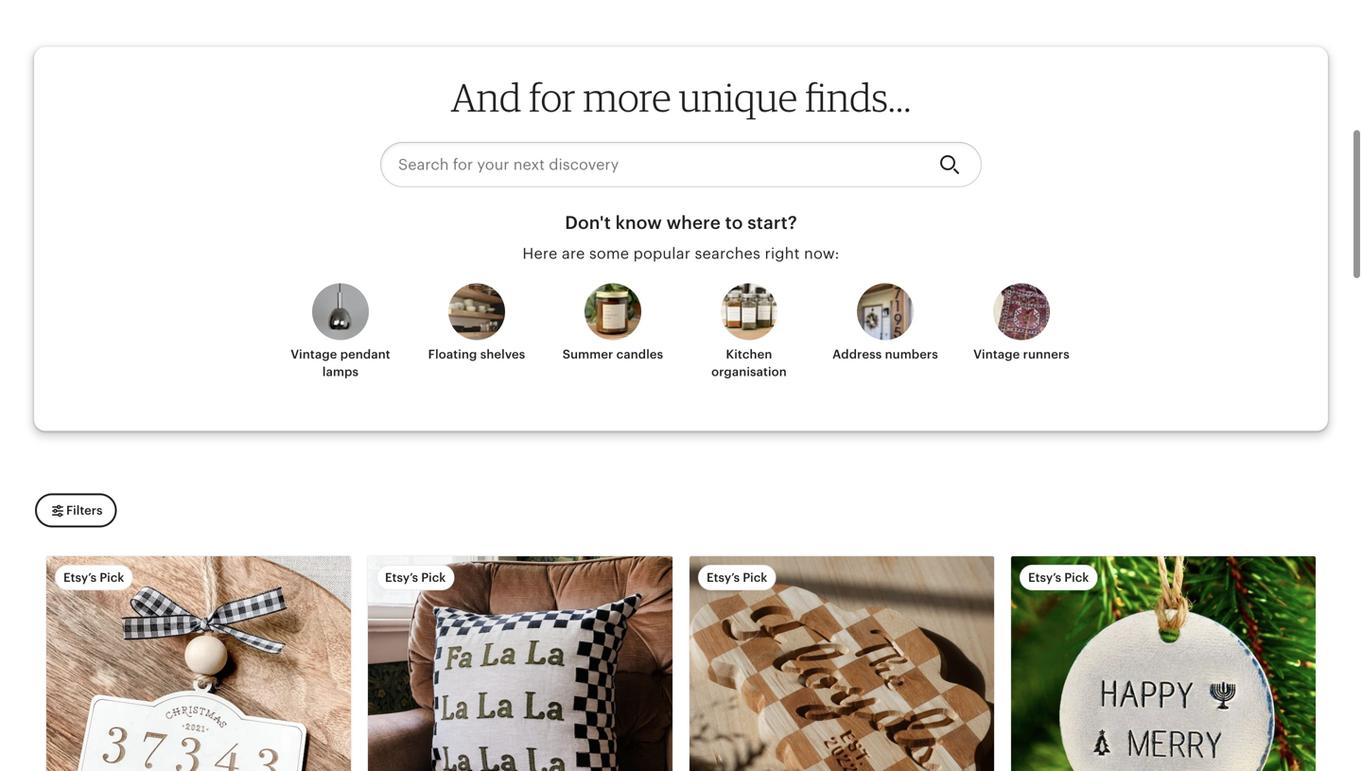 Task type: locate. For each thing, give the bounding box(es) containing it.
3 etsy's from the left
[[707, 570, 740, 585]]

vintage runners
[[974, 347, 1070, 362]]

right
[[765, 245, 800, 262]]

shelves
[[480, 347, 525, 362]]

pick
[[100, 570, 124, 585], [421, 570, 446, 585], [743, 570, 768, 585], [1065, 570, 1089, 585]]

1 pick from the left
[[100, 570, 124, 585]]

1 vintage from the left
[[291, 347, 337, 362]]

runners
[[1023, 347, 1070, 362]]

where
[[667, 212, 721, 233]]

and for more unique finds…
[[451, 74, 911, 121]]

2 pick from the left
[[421, 570, 446, 585]]

don't
[[565, 212, 611, 233]]

1 etsy's pick from the left
[[63, 570, 124, 585]]

3 pick from the left
[[743, 570, 768, 585]]

2 etsy's from the left
[[385, 570, 418, 585]]

vintage for vintage pendant lamps
[[291, 347, 337, 362]]

vintage up lamps
[[291, 347, 337, 362]]

3 etsy's pick from the left
[[707, 570, 768, 585]]

address numbers link
[[829, 284, 942, 378]]

None search field
[[380, 142, 982, 187]]

etsy's pick
[[63, 570, 124, 585], [385, 570, 446, 585], [707, 570, 768, 585], [1028, 570, 1089, 585]]

1 horizontal spatial vintage
[[974, 347, 1020, 362]]

3 etsy's pick link from the left
[[690, 556, 994, 771]]

etsy's pick for happy merry/happy hanukkah/merry christmas/happy merry/hanukkah decoration/fusioned family/judeo christian/interfaith/gift for jewish family image
[[1028, 570, 1089, 585]]

etsy's
[[63, 570, 97, 585], [385, 570, 418, 585], [707, 570, 740, 585], [1028, 570, 1062, 585]]

happy merry/happy hanukkah/merry christmas/happy merry/hanukkah decoration/fusioned family/judeo christian/interfaith/gift for jewish family image
[[1011, 556, 1316, 771]]

pendant
[[340, 347, 391, 362]]

4 pick from the left
[[1065, 570, 1089, 585]]

some
[[589, 245, 629, 262]]

1 etsy's from the left
[[63, 570, 97, 585]]

etsy's for personalized zip code christmas ornament, home laser cut ornament, hometown local ornament, christmas gift tag, holiday ornament, city image
[[63, 570, 97, 585]]

etsy's pick link
[[46, 556, 351, 771], [368, 556, 673, 771], [690, 556, 994, 771], [1011, 556, 1316, 771]]

christmas pillow: fa la la throw pillow, checker holiday cushion, winter home decor, black and white image
[[368, 556, 673, 771]]

etsy's for happy merry/happy hanukkah/merry christmas/happy merry/hanukkah decoration/fusioned family/judeo christian/interfaith/gift for jewish family image
[[1028, 570, 1062, 585]]

for
[[529, 74, 576, 121]]

address
[[833, 347, 882, 362]]

2 etsy's pick from the left
[[385, 570, 446, 585]]

vintage
[[291, 347, 337, 362], [974, 347, 1020, 362]]

personalized zip code christmas ornament, home laser cut ornament, hometown local ornament, christmas gift tag, holiday ornament, city image
[[46, 556, 351, 771]]

now:
[[804, 245, 840, 262]]

0 horizontal spatial vintage
[[291, 347, 337, 362]]

pick for personalized zip code christmas ornament, home laser cut ornament, hometown local ornament, christmas gift tag, holiday ornament, city image
[[100, 570, 124, 585]]

2 vintage from the left
[[974, 347, 1020, 362]]

vintage left runners
[[974, 347, 1020, 362]]

know
[[616, 212, 662, 233]]

floating
[[428, 347, 477, 362]]

1 etsy's pick link from the left
[[46, 556, 351, 771]]

4 etsy's pick from the left
[[1028, 570, 1089, 585]]

etsy's for the checkered custom name sign | personalized wedding gift for the newlyweds, family name wall hanging home decor, housewarming gift, small image
[[707, 570, 740, 585]]

vintage inside vintage pendant lamps
[[291, 347, 337, 362]]

summer
[[563, 347, 613, 362]]

vintage for vintage runners
[[974, 347, 1020, 362]]

here
[[523, 245, 558, 262]]

lamps
[[323, 365, 359, 379]]

etsy's pick for personalized zip code christmas ornament, home laser cut ornament, hometown local ornament, christmas gift tag, holiday ornament, city image
[[63, 570, 124, 585]]

4 etsy's from the left
[[1028, 570, 1062, 585]]

address numbers
[[833, 347, 938, 362]]



Task type: vqa. For each thing, say whether or not it's contained in the screenshot.
the right the with
no



Task type: describe. For each thing, give the bounding box(es) containing it.
pick for the checkered custom name sign | personalized wedding gift for the newlyweds, family name wall hanging home decor, housewarming gift, small image
[[743, 570, 768, 585]]

vintage pendant lamps
[[291, 347, 391, 379]]

4 etsy's pick link from the left
[[1011, 556, 1316, 771]]

unique
[[679, 74, 798, 121]]

Search for your next discovery text field
[[380, 142, 924, 187]]

summer candles
[[563, 347, 663, 362]]

organisation
[[712, 365, 787, 379]]

don't know where to start?
[[565, 212, 797, 233]]

vintage pendant lamps link
[[284, 284, 397, 380]]

kitchen organisation
[[712, 347, 787, 379]]

floating shelves link
[[420, 284, 534, 378]]

vintage runners link
[[965, 284, 1079, 378]]

numbers
[[885, 347, 938, 362]]

and
[[451, 74, 521, 121]]

summer candles link
[[556, 284, 670, 378]]

are
[[562, 245, 585, 262]]

start?
[[748, 212, 797, 233]]

2 etsy's pick link from the left
[[368, 556, 673, 771]]

floating shelves
[[428, 347, 525, 362]]

pick for christmas pillow: fa la la throw pillow, checker holiday cushion, winter home decor, black and white 'image' on the bottom of page
[[421, 570, 446, 585]]

etsy's pick for christmas pillow: fa la la throw pillow, checker holiday cushion, winter home decor, black and white 'image' on the bottom of page
[[385, 570, 446, 585]]

etsy's for christmas pillow: fa la la throw pillow, checker holiday cushion, winter home decor, black and white 'image' on the bottom of page
[[385, 570, 418, 585]]

kitchen
[[726, 347, 772, 362]]

filters
[[66, 504, 103, 518]]

searches
[[695, 245, 761, 262]]

kitchen organisation link
[[693, 284, 806, 380]]

finds…
[[805, 74, 911, 121]]

filters button
[[35, 494, 117, 528]]

to
[[725, 212, 743, 233]]

candles
[[617, 347, 663, 362]]

pick for happy merry/happy hanukkah/merry christmas/happy merry/hanukkah decoration/fusioned family/judeo christian/interfaith/gift for jewish family image
[[1065, 570, 1089, 585]]

more
[[583, 74, 671, 121]]

popular
[[634, 245, 691, 262]]

here are some popular searches right now:
[[523, 245, 840, 262]]

etsy's pick for the checkered custom name sign | personalized wedding gift for the newlyweds, family name wall hanging home decor, housewarming gift, small image
[[707, 570, 768, 585]]

checkered custom name sign | personalized wedding gift for the newlyweds, family name wall hanging home decor, housewarming gift, small image
[[690, 556, 994, 771]]



